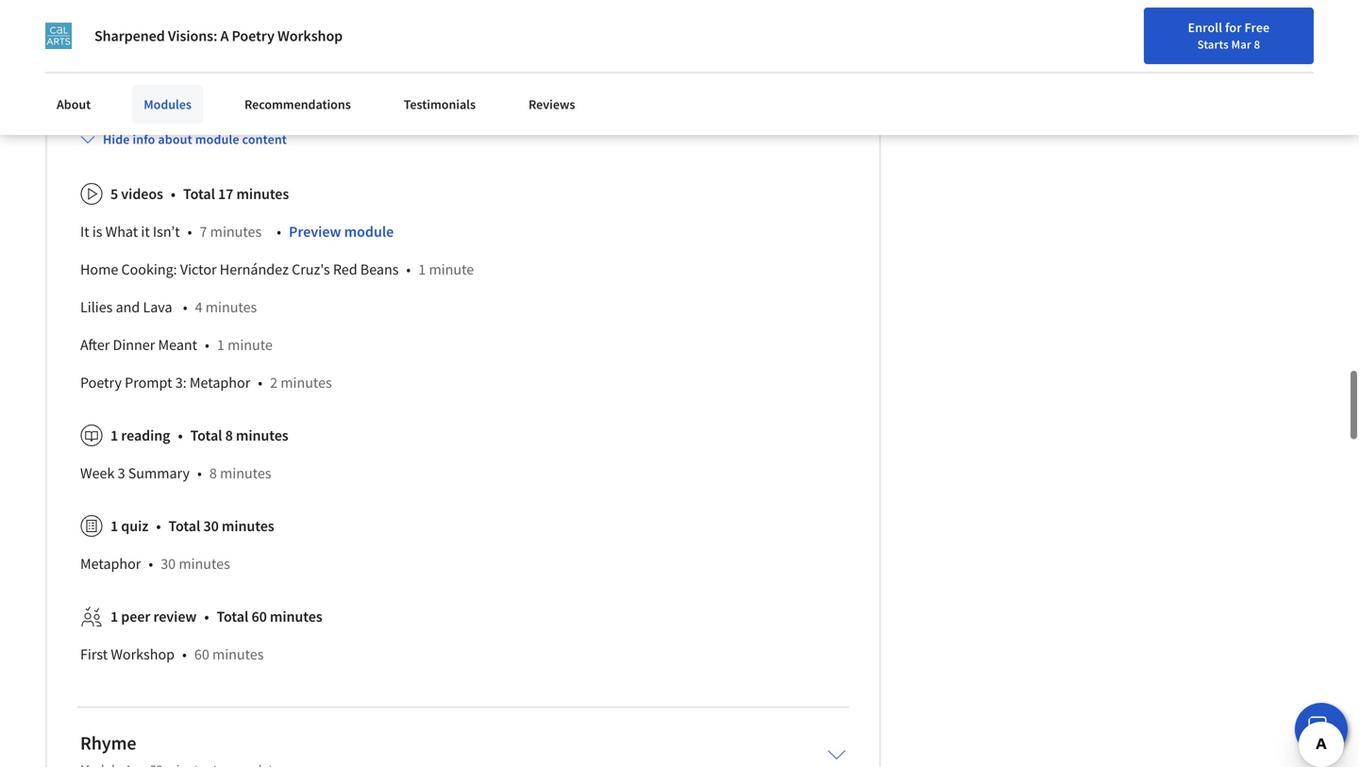 Task type: vqa. For each thing, say whether or not it's contained in the screenshot.


Task type: locate. For each thing, give the bounding box(es) containing it.
sharpened
[[94, 26, 165, 45]]

1 horizontal spatial 8
[[225, 426, 233, 445]]

1 horizontal spatial 1 peer review
[[439, 86, 523, 105]]

quiz inside hide info about module content region
[[121, 517, 149, 536]]

1 vertical spatial peer
[[121, 607, 150, 626]]

8
[[1255, 37, 1261, 52], [225, 426, 233, 445], [209, 464, 217, 483]]

metaphor
[[190, 373, 250, 392], [80, 555, 141, 573]]

lava
[[143, 298, 172, 317]]

8 down poetry prompt 3: metaphor • 2 minutes
[[225, 426, 233, 445]]

1 vertical spatial 1 peer review
[[110, 607, 197, 626]]

total left 17
[[183, 184, 215, 203]]

0 vertical spatial review
[[481, 86, 523, 105]]

review left "reviews"
[[481, 86, 523, 105]]

0 vertical spatial workshop
[[278, 26, 343, 45]]

0 vertical spatial peer
[[450, 86, 478, 105]]

quiz
[[352, 86, 379, 105], [121, 517, 149, 536]]

0 vertical spatial quiz
[[352, 86, 379, 105]]

module right "about"
[[195, 131, 239, 148]]

2 horizontal spatial 8
[[1255, 37, 1261, 52]]

1 videos from the top
[[121, 86, 162, 105]]

0 horizontal spatial review
[[153, 607, 197, 626]]

8 down • total 8 minutes
[[209, 464, 217, 483]]

review
[[481, 86, 523, 105], [153, 607, 197, 626]]

module up beans
[[344, 222, 394, 241]]

5
[[110, 86, 118, 105], [110, 184, 118, 203]]

hernández
[[220, 260, 289, 279]]

total up metaphor • 30 minutes
[[169, 517, 200, 536]]

1 vertical spatial 5 videos
[[110, 184, 163, 203]]

module
[[195, 131, 239, 148], [344, 222, 394, 241]]

1 peer review left "reviews"
[[439, 86, 523, 105]]

• total 17 minutes
[[171, 184, 289, 203]]

reading inside hide info about module content region
[[121, 426, 170, 445]]

it is what it isn't • 7 minutes
[[80, 222, 262, 241]]

0 vertical spatial 5
[[110, 86, 118, 105]]

videos up info
[[121, 86, 162, 105]]

1 horizontal spatial workshop
[[278, 26, 343, 45]]

recommendations
[[245, 96, 351, 113]]

0 horizontal spatial 30
[[161, 555, 176, 573]]

5 videos up it
[[110, 184, 163, 203]]

1 vertical spatial 1 quiz
[[110, 517, 149, 536]]

week
[[80, 464, 115, 483]]

0 horizontal spatial metaphor
[[80, 555, 141, 573]]

minute
[[429, 260, 474, 279], [228, 335, 273, 354]]

•
[[171, 184, 176, 203], [188, 222, 192, 241], [277, 222, 281, 241], [406, 260, 411, 279], [183, 298, 188, 317], [205, 335, 210, 354], [258, 373, 263, 392], [178, 426, 183, 445], [197, 464, 202, 483], [156, 517, 161, 536], [149, 555, 153, 573], [204, 607, 209, 626], [182, 645, 187, 664]]

content
[[242, 131, 287, 148]]

summary
[[128, 464, 190, 483]]

poetry prompt 3: metaphor • 2 minutes
[[80, 373, 332, 392]]

30
[[203, 517, 219, 536], [161, 555, 176, 573]]

total up first workshop • 60 minutes at the left bottom
[[217, 607, 249, 626]]

testimonials
[[404, 96, 476, 113]]

minutes
[[237, 184, 289, 203], [210, 222, 262, 241], [206, 298, 257, 317], [281, 373, 332, 392], [236, 426, 289, 445], [220, 464, 271, 483], [222, 517, 274, 536], [179, 555, 230, 573], [270, 607, 323, 626], [212, 645, 264, 664]]

17
[[218, 184, 234, 203]]

modules link
[[132, 85, 203, 124]]

2 videos from the top
[[121, 184, 163, 203]]

• total 60 minutes
[[204, 607, 323, 626]]

sharpened visions: a poetry workshop
[[94, 26, 343, 45]]

2 vertical spatial 8
[[209, 464, 217, 483]]

0 horizontal spatial 60
[[194, 645, 209, 664]]

1 vertical spatial 30
[[161, 555, 176, 573]]

0 horizontal spatial 8
[[209, 464, 217, 483]]

1 vertical spatial poetry
[[80, 373, 122, 392]]

peer left "reviews"
[[450, 86, 478, 105]]

• up week 3 summary • 8 minutes on the bottom of page
[[178, 426, 183, 445]]

0 vertical spatial 1 reading
[[223, 86, 281, 105]]

metaphor right 3:
[[190, 373, 250, 392]]

metaphor down 3
[[80, 555, 141, 573]]

1 horizontal spatial 30
[[203, 517, 219, 536]]

8 right mar
[[1255, 37, 1261, 52]]

1 vertical spatial videos
[[121, 184, 163, 203]]

menu item
[[1021, 19, 1143, 80]]

1 vertical spatial workshop
[[111, 645, 175, 664]]

0 horizontal spatial reading
[[121, 426, 170, 445]]

minute right beans
[[429, 260, 474, 279]]

modules
[[144, 96, 192, 113]]

peer
[[450, 86, 478, 105], [121, 607, 150, 626]]

0 horizontal spatial 1 peer review
[[110, 607, 197, 626]]

poetry right a
[[232, 26, 275, 45]]

0 horizontal spatial minute
[[228, 335, 273, 354]]

1 peer review
[[439, 86, 523, 105], [110, 607, 197, 626]]

1 horizontal spatial module
[[344, 222, 394, 241]]

1 horizontal spatial 60
[[252, 607, 267, 626]]

reading
[[233, 86, 281, 105], [121, 426, 170, 445]]

2 5 from the top
[[110, 184, 118, 203]]

1
[[223, 86, 230, 105], [342, 86, 349, 105], [439, 86, 447, 105], [419, 260, 426, 279], [217, 335, 225, 354], [110, 426, 118, 445], [110, 517, 118, 536], [110, 607, 118, 626]]

cooking:
[[121, 260, 177, 279]]

• down summary on the bottom of page
[[149, 555, 153, 573]]

8 inside enroll for free starts mar 8
[[1255, 37, 1261, 52]]

quiz right recommendations
[[352, 86, 379, 105]]

0 horizontal spatial 1 reading
[[110, 426, 170, 445]]

0 vertical spatial videos
[[121, 86, 162, 105]]

1 vertical spatial metaphor
[[80, 555, 141, 573]]

reading up summary on the bottom of page
[[121, 426, 170, 445]]

workshop right first
[[111, 645, 175, 664]]

1 reading
[[223, 86, 281, 105], [110, 426, 170, 445]]

total for total 60 minutes
[[217, 607, 249, 626]]

2 5 videos from the top
[[110, 184, 163, 203]]

week 3 summary • 8 minutes
[[80, 464, 271, 483]]

• left 4
[[183, 298, 188, 317]]

30 down week 3 summary • 8 minutes on the bottom of page
[[203, 517, 219, 536]]

0 vertical spatial poetry
[[232, 26, 275, 45]]

1 horizontal spatial peer
[[450, 86, 478, 105]]

1 reading up content
[[223, 86, 281, 105]]

1 reading up summary on the bottom of page
[[110, 426, 170, 445]]

1 horizontal spatial 1 quiz
[[342, 86, 379, 105]]

total up week 3 summary • 8 minutes on the bottom of page
[[190, 426, 222, 445]]

0 horizontal spatial module
[[195, 131, 239, 148]]

after
[[80, 335, 110, 354]]

1 quiz left testimonials
[[342, 86, 379, 105]]

workshop
[[278, 26, 343, 45], [111, 645, 175, 664]]

1 vertical spatial minute
[[228, 335, 273, 354]]

7
[[200, 222, 207, 241]]

0 vertical spatial 8
[[1255, 37, 1261, 52]]

videos
[[121, 86, 162, 105], [121, 184, 163, 203]]

0 vertical spatial minute
[[429, 260, 474, 279]]

0 vertical spatial 30
[[203, 517, 219, 536]]

workshop up recommendations link
[[278, 26, 343, 45]]

1 horizontal spatial poetry
[[232, 26, 275, 45]]

it
[[80, 222, 89, 241]]

30 down • total 30 minutes
[[161, 555, 176, 573]]

coursera image
[[23, 15, 143, 46]]

total
[[183, 184, 215, 203], [190, 426, 222, 445], [169, 517, 200, 536], [217, 607, 249, 626]]

preview module link
[[289, 222, 394, 241]]

5 right "about" on the left of the page
[[110, 86, 118, 105]]

1 vertical spatial quiz
[[121, 517, 149, 536]]

hide info about module content region
[[80, 167, 846, 681]]

0 vertical spatial module
[[195, 131, 239, 148]]

3
[[118, 464, 125, 483]]

1 vertical spatial reading
[[121, 426, 170, 445]]

5 up what
[[110, 184, 118, 203]]

1 vertical spatial 5
[[110, 184, 118, 203]]

total for total 30 minutes
[[169, 517, 200, 536]]

quiz up metaphor • 30 minutes
[[121, 517, 149, 536]]

lilies and lava • 4 minutes
[[80, 298, 257, 317]]

1 vertical spatial review
[[153, 607, 197, 626]]

peer up first workshop • 60 minutes at the left bottom
[[121, 607, 150, 626]]

peer inside hide info about module content region
[[121, 607, 150, 626]]

module inside dropdown button
[[195, 131, 239, 148]]

0 horizontal spatial peer
[[121, 607, 150, 626]]

mar
[[1232, 37, 1252, 52]]

reviews
[[529, 96, 575, 113]]

1 quiz up metaphor • 30 minutes
[[110, 517, 149, 536]]

about
[[158, 131, 192, 148]]

poetry
[[232, 26, 275, 45], [80, 373, 122, 392]]

1 peer review up first workshop • 60 minutes at the left bottom
[[110, 607, 197, 626]]

preview
[[289, 222, 341, 241]]

minute up 2
[[228, 335, 273, 354]]

poetry down after
[[80, 373, 122, 392]]

0 vertical spatial metaphor
[[190, 373, 250, 392]]

0 vertical spatial 5 videos
[[110, 86, 162, 105]]

victor
[[180, 260, 217, 279]]

module inside region
[[344, 222, 394, 241]]

testimonials link
[[393, 85, 487, 124]]

1 vertical spatial 1 reading
[[110, 426, 170, 445]]

• right summary on the bottom of page
[[197, 464, 202, 483]]

1 vertical spatial module
[[344, 222, 394, 241]]

total for total 17 minutes
[[183, 184, 215, 203]]

5 videos inside hide info about module content region
[[110, 184, 163, 203]]

0 horizontal spatial workshop
[[111, 645, 175, 664]]

0 vertical spatial 60
[[252, 607, 267, 626]]

• left 2
[[258, 373, 263, 392]]

1 quiz
[[342, 86, 379, 105], [110, 517, 149, 536]]

first
[[80, 645, 108, 664]]

5 videos up info
[[110, 86, 162, 105]]

• total 30 minutes
[[156, 517, 274, 536]]

poetry inside hide info about module content region
[[80, 373, 122, 392]]

review up first workshop • 60 minutes at the left bottom
[[153, 607, 197, 626]]

5 videos
[[110, 86, 162, 105], [110, 184, 163, 203]]

0 horizontal spatial 1 quiz
[[110, 517, 149, 536]]

0 vertical spatial 1 quiz
[[342, 86, 379, 105]]

0 horizontal spatial quiz
[[121, 517, 149, 536]]

• up it is what it isn't • 7 minutes
[[171, 184, 176, 203]]

0 vertical spatial reading
[[233, 86, 281, 105]]

0 horizontal spatial poetry
[[80, 373, 122, 392]]

None search field
[[269, 12, 581, 50]]

1 vertical spatial 8
[[225, 426, 233, 445]]

reading up content
[[233, 86, 281, 105]]

first workshop • 60 minutes
[[80, 645, 264, 664]]

1 horizontal spatial quiz
[[352, 86, 379, 105]]

60
[[252, 607, 267, 626], [194, 645, 209, 664]]

2
[[270, 373, 278, 392]]

videos inside hide info about module content region
[[121, 184, 163, 203]]

enroll
[[1188, 19, 1223, 36]]

videos up it
[[121, 184, 163, 203]]



Task type: describe. For each thing, give the bounding box(es) containing it.
1 5 from the top
[[110, 86, 118, 105]]

visions:
[[168, 26, 218, 45]]

1 horizontal spatial 1 reading
[[223, 86, 281, 105]]

about link
[[45, 85, 102, 124]]

reviews link
[[517, 85, 587, 124]]

1 quiz inside hide info about module content region
[[110, 517, 149, 536]]

1 reading inside hide info about module content region
[[110, 426, 170, 445]]

dinner
[[113, 335, 155, 354]]

california institute of the arts image
[[45, 23, 72, 49]]

total for total 8 minutes
[[190, 426, 222, 445]]

rhyme
[[80, 732, 136, 755]]

hide info about module content button
[[73, 122, 295, 156]]

1 horizontal spatial reading
[[233, 86, 281, 105]]

30 for total
[[203, 517, 219, 536]]

1 vertical spatial 60
[[194, 645, 209, 664]]

• left preview
[[277, 222, 281, 241]]

hide info about module content
[[103, 131, 287, 148]]

home cooking: victor hernández cruz's red beans • 1 minute
[[80, 260, 474, 279]]

info
[[133, 131, 155, 148]]

red
[[333, 260, 357, 279]]

meant
[[158, 335, 197, 354]]

for
[[1226, 19, 1242, 36]]

free
[[1245, 19, 1270, 36]]

info about module content element
[[73, 114, 846, 681]]

isn't
[[153, 222, 180, 241]]

about
[[57, 96, 91, 113]]

a
[[220, 26, 229, 45]]

• left 7
[[188, 222, 192, 241]]

metaphor • 30 minutes
[[80, 555, 230, 573]]

1 horizontal spatial review
[[481, 86, 523, 105]]

rhyme button
[[65, 719, 861, 768]]

prompt
[[125, 373, 172, 392]]

beans
[[361, 260, 399, 279]]

lilies
[[80, 298, 113, 317]]

review inside hide info about module content region
[[153, 607, 197, 626]]

chat with us image
[[1307, 715, 1337, 745]]

1 horizontal spatial minute
[[429, 260, 474, 279]]

• up first workshop • 60 minutes at the left bottom
[[204, 607, 209, 626]]

30 for •
[[161, 555, 176, 573]]

3:
[[175, 373, 187, 392]]

home
[[80, 260, 118, 279]]

workshop inside hide info about module content region
[[111, 645, 175, 664]]

• right beans
[[406, 260, 411, 279]]

after dinner meant • 1 minute
[[80, 335, 273, 354]]

what
[[105, 222, 138, 241]]

it
[[141, 222, 150, 241]]

0 vertical spatial 1 peer review
[[439, 86, 523, 105]]

1 peer review inside hide info about module content region
[[110, 607, 197, 626]]

is
[[92, 222, 102, 241]]

1 5 videos from the top
[[110, 86, 162, 105]]

• right first
[[182, 645, 187, 664]]

and
[[116, 298, 140, 317]]

• up metaphor • 30 minutes
[[156, 517, 161, 536]]

• total 8 minutes
[[178, 426, 289, 445]]

enroll for free starts mar 8
[[1188, 19, 1270, 52]]

• preview module
[[277, 222, 394, 241]]

4
[[195, 298, 203, 317]]

• right meant
[[205, 335, 210, 354]]

hide
[[103, 131, 130, 148]]

cruz's
[[292, 260, 330, 279]]

5 inside hide info about module content region
[[110, 184, 118, 203]]

recommendations link
[[233, 85, 362, 124]]

starts
[[1198, 37, 1229, 52]]

1 horizontal spatial metaphor
[[190, 373, 250, 392]]



